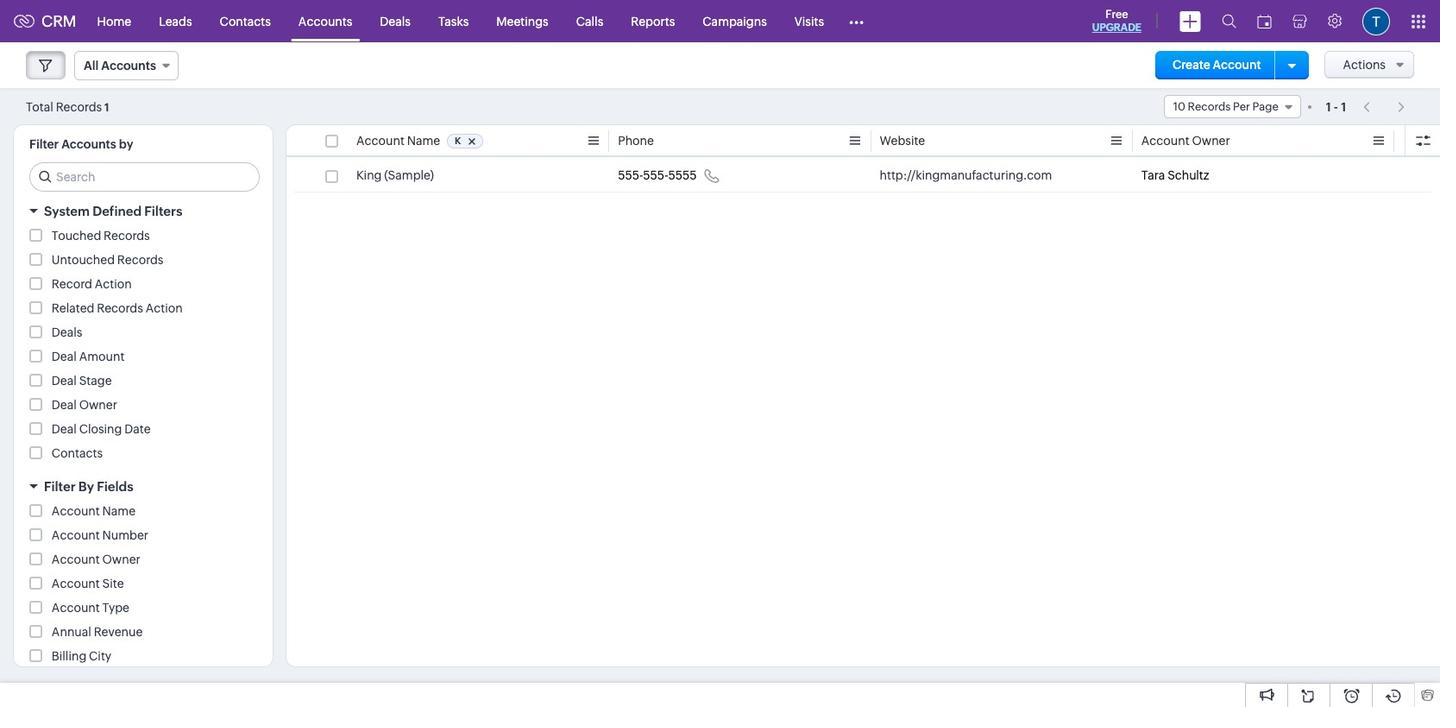 Task type: describe. For each thing, give the bounding box(es) containing it.
Other Modules field
[[838, 7, 875, 35]]

2 555- from the left
[[643, 168, 669, 182]]

record action
[[52, 277, 132, 291]]

touched records
[[52, 229, 150, 243]]

account number
[[52, 528, 148, 542]]

0 vertical spatial deals
[[380, 14, 411, 28]]

deal for deal owner
[[52, 398, 77, 412]]

account up tara schultz
[[1142, 134, 1190, 148]]

amount
[[79, 350, 125, 363]]

site
[[102, 577, 124, 590]]

1 horizontal spatial 1
[[1327, 100, 1332, 114]]

1 vertical spatial contacts
[[52, 446, 103, 460]]

home
[[97, 14, 131, 28]]

0 vertical spatial account owner
[[1142, 134, 1231, 148]]

meetings
[[497, 14, 549, 28]]

1 vertical spatial owner
[[79, 398, 117, 412]]

reports
[[631, 14, 675, 28]]

city
[[89, 649, 111, 663]]

-
[[1335, 100, 1339, 114]]

tasks
[[438, 14, 469, 28]]

campaigns
[[703, 14, 767, 28]]

type
[[102, 601, 129, 615]]

system
[[44, 204, 90, 218]]

billing
[[52, 649, 87, 663]]

tara schultz
[[1142, 168, 1210, 182]]

actions
[[1344, 58, 1386, 72]]

0 vertical spatial accounts
[[299, 14, 353, 28]]

deal stage
[[52, 374, 112, 388]]

calls
[[576, 14, 604, 28]]

1 for 1 - 1
[[1342, 100, 1347, 114]]

visits
[[795, 14, 824, 28]]

contacts link
[[206, 0, 285, 42]]

by
[[78, 479, 94, 494]]

records for related
[[97, 301, 143, 315]]

Search text field
[[30, 163, 259, 191]]

record
[[52, 277, 92, 291]]

account up account type
[[52, 577, 100, 590]]

deal amount
[[52, 350, 125, 363]]

10 Records Per Page field
[[1164, 95, 1302, 118]]

all accounts
[[84, 59, 156, 73]]

account site
[[52, 577, 124, 590]]

visits link
[[781, 0, 838, 42]]

accounts for filter accounts by
[[61, 137, 116, 151]]

1 - 1
[[1327, 100, 1347, 114]]

0 horizontal spatial deals
[[52, 325, 82, 339]]

crm
[[41, 12, 76, 30]]

leads
[[159, 14, 192, 28]]

profile element
[[1353, 0, 1401, 42]]

related
[[52, 301, 94, 315]]

1 for total records 1
[[105, 101, 109, 114]]

filter by fields
[[44, 479, 133, 494]]

create menu element
[[1170, 0, 1212, 42]]

related records action
[[52, 301, 183, 315]]

schultz
[[1168, 168, 1210, 182]]

tasks link
[[425, 0, 483, 42]]

free upgrade
[[1093, 8, 1142, 34]]

0 horizontal spatial account owner
[[52, 552, 141, 566]]

search image
[[1222, 14, 1237, 28]]

account left number
[[52, 528, 100, 542]]

1 horizontal spatial account name
[[357, 134, 440, 148]]

1 555- from the left
[[618, 168, 643, 182]]

deal for deal closing date
[[52, 422, 77, 436]]

accounts link
[[285, 0, 366, 42]]

account down the by on the bottom left of the page
[[52, 504, 100, 518]]

reports link
[[617, 0, 689, 42]]

10 records per page
[[1174, 100, 1279, 113]]

records for total
[[56, 100, 102, 114]]

billing city
[[52, 649, 111, 663]]

deal for deal amount
[[52, 350, 77, 363]]

number
[[102, 528, 148, 542]]

king (sample)
[[357, 168, 434, 182]]

calls link
[[563, 0, 617, 42]]

records for touched
[[104, 229, 150, 243]]

records for 10
[[1188, 100, 1231, 113]]

calendar image
[[1258, 14, 1272, 28]]

k
[[455, 136, 461, 146]]

tara
[[1142, 168, 1166, 182]]

website
[[880, 134, 926, 148]]

deal closing date
[[52, 422, 151, 436]]



Task type: locate. For each thing, give the bounding box(es) containing it.
0 horizontal spatial account name
[[52, 504, 136, 518]]

annual
[[52, 625, 91, 639]]

create account
[[1173, 58, 1262, 72]]

1 right "-"
[[1342, 100, 1347, 114]]

1 horizontal spatial account owner
[[1142, 134, 1231, 148]]

1 horizontal spatial action
[[146, 301, 183, 315]]

filters
[[144, 204, 182, 218]]

profile image
[[1363, 7, 1391, 35]]

deal for deal stage
[[52, 374, 77, 388]]

1 deal from the top
[[52, 350, 77, 363]]

account inside 'button'
[[1213, 58, 1262, 72]]

0 horizontal spatial action
[[95, 277, 132, 291]]

555-555-5555
[[618, 168, 697, 182]]

defined
[[93, 204, 142, 218]]

filter left the by on the bottom left of the page
[[44, 479, 76, 494]]

stage
[[79, 374, 112, 388]]

records down record action
[[97, 301, 143, 315]]

1 vertical spatial deals
[[52, 325, 82, 339]]

create
[[1173, 58, 1211, 72]]

contacts down closing
[[52, 446, 103, 460]]

king
[[357, 168, 382, 182]]

account up king
[[357, 134, 405, 148]]

action up the related records action
[[95, 277, 132, 291]]

create menu image
[[1180, 11, 1202, 32]]

0 horizontal spatial name
[[102, 504, 136, 518]]

system defined filters
[[44, 204, 182, 218]]

filter for filter accounts by
[[29, 137, 59, 151]]

records
[[56, 100, 102, 114], [1188, 100, 1231, 113], [104, 229, 150, 243], [117, 253, 164, 267], [97, 301, 143, 315]]

action
[[95, 277, 132, 291], [146, 301, 183, 315]]

deal left "stage"
[[52, 374, 77, 388]]

10
[[1174, 100, 1186, 113]]

untouched records
[[52, 253, 164, 267]]

http://kingmanufacturing.com link
[[880, 167, 1053, 184]]

deals left tasks link
[[380, 14, 411, 28]]

1 vertical spatial accounts
[[101, 59, 156, 73]]

0 vertical spatial name
[[407, 134, 440, 148]]

deal owner
[[52, 398, 117, 412]]

account up the annual
[[52, 601, 100, 615]]

1 inside total records 1
[[105, 101, 109, 114]]

4 deal from the top
[[52, 422, 77, 436]]

search element
[[1212, 0, 1247, 42]]

deals
[[380, 14, 411, 28], [52, 325, 82, 339]]

campaigns link
[[689, 0, 781, 42]]

accounts right all
[[101, 59, 156, 73]]

annual revenue
[[52, 625, 143, 639]]

king (sample) link
[[357, 167, 434, 184]]

accounts inside field
[[101, 59, 156, 73]]

3 deal from the top
[[52, 398, 77, 412]]

total records 1
[[26, 100, 109, 114]]

page
[[1253, 100, 1279, 113]]

1 vertical spatial filter
[[44, 479, 76, 494]]

touched
[[52, 229, 101, 243]]

account
[[1213, 58, 1262, 72], [357, 134, 405, 148], [1142, 134, 1190, 148], [52, 504, 100, 518], [52, 528, 100, 542], [52, 552, 100, 566], [52, 577, 100, 590], [52, 601, 100, 615]]

0 vertical spatial filter
[[29, 137, 59, 151]]

account owner
[[1142, 134, 1231, 148], [52, 552, 141, 566]]

1 horizontal spatial name
[[407, 134, 440, 148]]

accounts left deals link
[[299, 14, 353, 28]]

account up account site
[[52, 552, 100, 566]]

owner up closing
[[79, 398, 117, 412]]

account name up the account number
[[52, 504, 136, 518]]

1
[[1327, 100, 1332, 114], [1342, 100, 1347, 114], [105, 101, 109, 114]]

2 vertical spatial accounts
[[61, 137, 116, 151]]

records down defined
[[104, 229, 150, 243]]

http://kingmanufacturing.com
[[880, 168, 1053, 182]]

crm link
[[14, 12, 76, 30]]

deals down related
[[52, 325, 82, 339]]

owner down number
[[102, 552, 141, 566]]

closing
[[79, 422, 122, 436]]

0 vertical spatial contacts
[[220, 14, 271, 28]]

owner
[[1193, 134, 1231, 148], [79, 398, 117, 412], [102, 552, 141, 566]]

records up filter accounts by
[[56, 100, 102, 114]]

2 horizontal spatial 1
[[1342, 100, 1347, 114]]

name left k
[[407, 134, 440, 148]]

untouched
[[52, 253, 115, 267]]

filter for filter by fields
[[44, 479, 76, 494]]

records for untouched
[[117, 253, 164, 267]]

deals link
[[366, 0, 425, 42]]

meetings link
[[483, 0, 563, 42]]

account type
[[52, 601, 129, 615]]

All Accounts field
[[74, 51, 179, 80]]

account name up king (sample)
[[357, 134, 440, 148]]

account name
[[357, 134, 440, 148], [52, 504, 136, 518]]

leads link
[[145, 0, 206, 42]]

deal up deal stage
[[52, 350, 77, 363]]

records down "touched records"
[[117, 253, 164, 267]]

create account button
[[1156, 51, 1279, 79]]

per
[[1234, 100, 1251, 113]]

0 horizontal spatial 1
[[105, 101, 109, 114]]

upgrade
[[1093, 22, 1142, 34]]

records right 10
[[1188, 100, 1231, 113]]

name down fields
[[102, 504, 136, 518]]

owner down "10 records per page"
[[1193, 134, 1231, 148]]

2 deal from the top
[[52, 374, 77, 388]]

1 left "-"
[[1327, 100, 1332, 114]]

free
[[1106, 8, 1129, 21]]

filter inside dropdown button
[[44, 479, 76, 494]]

deal
[[52, 350, 77, 363], [52, 374, 77, 388], [52, 398, 77, 412], [52, 422, 77, 436]]

1 down all accounts
[[105, 101, 109, 114]]

revenue
[[94, 625, 143, 639]]

1 horizontal spatial deals
[[380, 14, 411, 28]]

0 vertical spatial owner
[[1193, 134, 1231, 148]]

0 horizontal spatial contacts
[[52, 446, 103, 460]]

all
[[84, 59, 99, 73]]

action down untouched records
[[146, 301, 183, 315]]

accounts left the by
[[61, 137, 116, 151]]

total
[[26, 100, 53, 114]]

0 vertical spatial account name
[[357, 134, 440, 148]]

filter by fields button
[[14, 471, 273, 502]]

1 vertical spatial account owner
[[52, 552, 141, 566]]

account up 10 records per page field
[[1213, 58, 1262, 72]]

deal down deal stage
[[52, 398, 77, 412]]

1 vertical spatial account name
[[52, 504, 136, 518]]

accounts for all accounts
[[101, 59, 156, 73]]

filter down total
[[29, 137, 59, 151]]

5555
[[669, 168, 697, 182]]

555-
[[618, 168, 643, 182], [643, 168, 669, 182]]

navigation
[[1355, 94, 1415, 119]]

0 vertical spatial action
[[95, 277, 132, 291]]

phone
[[618, 134, 654, 148]]

contacts
[[220, 14, 271, 28], [52, 446, 103, 460]]

records inside field
[[1188, 100, 1231, 113]]

contacts right leads
[[220, 14, 271, 28]]

filter
[[29, 137, 59, 151], [44, 479, 76, 494]]

filter accounts by
[[29, 137, 133, 151]]

fields
[[97, 479, 133, 494]]

name
[[407, 134, 440, 148], [102, 504, 136, 518]]

1 vertical spatial action
[[146, 301, 183, 315]]

date
[[125, 422, 151, 436]]

by
[[119, 137, 133, 151]]

2 vertical spatial owner
[[102, 552, 141, 566]]

account owner up schultz
[[1142, 134, 1231, 148]]

accounts
[[299, 14, 353, 28], [101, 59, 156, 73], [61, 137, 116, 151]]

system defined filters button
[[14, 196, 273, 226]]

home link
[[83, 0, 145, 42]]

deal down deal owner
[[52, 422, 77, 436]]

account owner down the account number
[[52, 552, 141, 566]]

(sample)
[[384, 168, 434, 182]]

1 vertical spatial name
[[102, 504, 136, 518]]

1 horizontal spatial contacts
[[220, 14, 271, 28]]



Task type: vqa. For each thing, say whether or not it's contained in the screenshot.
"Save Now"
no



